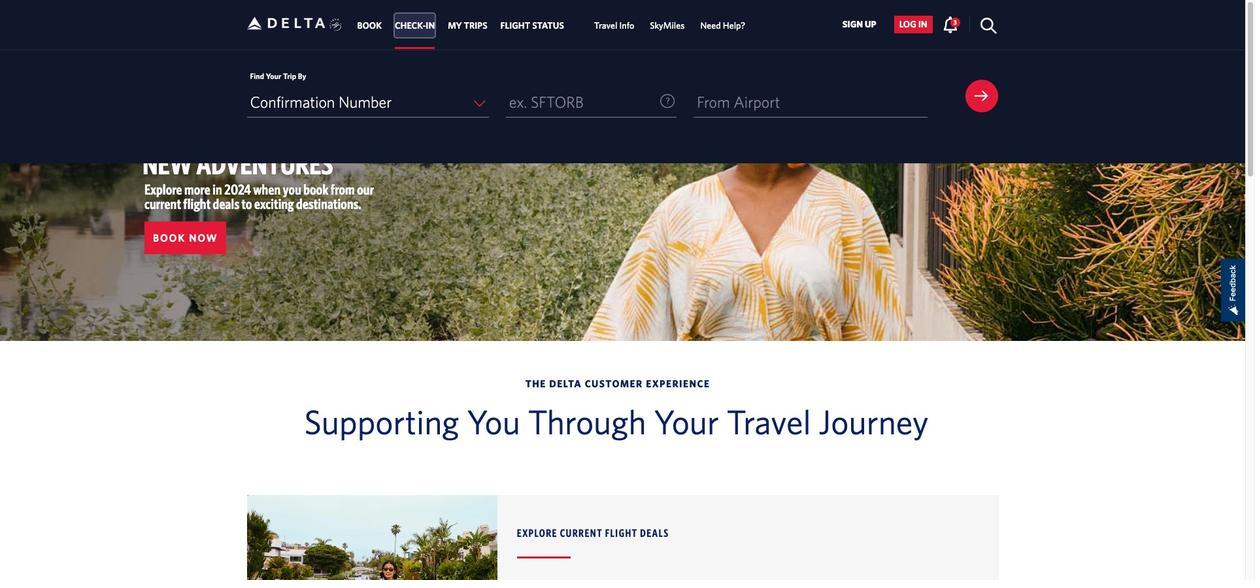 Task type: vqa. For each thing, say whether or not it's contained in the screenshot.
CHECK-IN
yes



Task type: describe. For each thing, give the bounding box(es) containing it.
the
[[525, 379, 546, 390]]

2024
[[224, 181, 251, 197]]

sign up link
[[837, 16, 882, 33]]

supporting you through your travel journey
[[304, 402, 929, 441]]

book
[[304, 181, 329, 197]]

supporting
[[304, 402, 459, 441]]

destinations.
[[296, 196, 361, 212]]

flight
[[501, 20, 530, 31]]

explore current flight deals link
[[517, 526, 967, 581]]

explore for explore current flight deals
[[517, 527, 558, 539]]

sign
[[843, 19, 863, 30]]

explore for explore more in 2024 when you book from our current flight deals to exciting destinations.
[[144, 181, 182, 197]]

need help? link
[[701, 14, 746, 37]]

deals
[[640, 527, 669, 539]]

log
[[899, 19, 917, 30]]

journey
[[819, 402, 929, 441]]

my trips
[[448, 20, 488, 31]]

trips
[[464, 20, 488, 31]]

deals
[[213, 196, 239, 212]]

tab list containing book
[[351, 0, 753, 49]]

explore more in 2024 when you book from our current flight deals to exciting destinations. link
[[144, 181, 374, 212]]

2 new from the top
[[143, 147, 192, 180]]

from airport
[[697, 93, 780, 111]]

book for book
[[357, 20, 382, 31]]

0 vertical spatial your
[[266, 71, 281, 80]]

delta
[[549, 379, 582, 390]]

find
[[250, 71, 264, 80]]

more
[[184, 181, 210, 197]]

explore current flight deals
[[517, 527, 669, 539]]

my
[[448, 20, 462, 31]]

flight
[[605, 527, 638, 539]]

adventures
[[196, 147, 333, 180]]

3 link
[[943, 16, 960, 33]]

log in
[[899, 19, 928, 30]]

experience
[[646, 379, 710, 390]]

info
[[620, 20, 634, 31]]

need
[[701, 20, 721, 31]]

log in button
[[894, 16, 933, 33]]

from
[[697, 93, 730, 111]]

up
[[865, 19, 877, 30]]

explore more in 2024 when you book from our current flight deals to exciting destinations.
[[144, 181, 374, 212]]

status
[[532, 20, 564, 31]]

exciting
[[254, 196, 294, 212]]

confirmation
[[250, 93, 335, 111]]

1 new from the top
[[143, 118, 192, 152]]

skyteam image
[[329, 4, 342, 45]]



Task type: locate. For each thing, give the bounding box(es) containing it.
our
[[357, 181, 374, 197]]

1 vertical spatial book
[[153, 232, 186, 244]]

travel info
[[594, 20, 634, 31]]

0 horizontal spatial book
[[153, 232, 186, 244]]

confirmation number
[[250, 93, 392, 111]]

when
[[253, 181, 281, 197]]

check-in
[[395, 20, 435, 31]]

0 horizontal spatial in
[[213, 181, 222, 197]]

0 vertical spatial travel
[[594, 20, 617, 31]]

1 horizontal spatial explore
[[517, 527, 558, 539]]

you
[[467, 402, 520, 441]]

book for book now
[[153, 232, 186, 244]]

book inside book now link
[[153, 232, 186, 244]]

new up more at the top left
[[143, 147, 192, 180]]

3
[[954, 18, 957, 26]]

check-
[[395, 20, 426, 31]]

flight status
[[501, 20, 564, 31]]

book right skyteam image
[[357, 20, 382, 31]]

from
[[331, 181, 355, 197]]

my trips link
[[448, 14, 488, 37]]

0 vertical spatial explore
[[144, 181, 182, 197]]

skymiles link
[[650, 14, 685, 37]]

in
[[919, 19, 928, 30], [213, 181, 222, 197]]

0 vertical spatial book
[[357, 20, 382, 31]]

from airport link
[[694, 87, 928, 118]]

0 vertical spatial in
[[919, 19, 928, 30]]

1 vertical spatial in
[[213, 181, 222, 197]]

current
[[560, 527, 603, 539]]

airport
[[734, 93, 780, 111]]

number
[[339, 93, 392, 111]]

1 horizontal spatial your
[[654, 402, 719, 441]]

book now
[[153, 232, 218, 244]]

in inside explore more in 2024 when you book from our current flight deals to exciting destinations.
[[213, 181, 222, 197]]

travel
[[594, 20, 617, 31], [727, 402, 811, 441]]

tab list
[[351, 0, 753, 49]]

by
[[298, 71, 306, 80]]

to
[[242, 196, 252, 212]]

explore left more at the top left
[[144, 181, 182, 197]]

year,
[[196, 118, 256, 152]]

explore left current
[[517, 527, 558, 539]]

sign up
[[843, 19, 877, 30]]

explore inside explore more in 2024 when you book from our current flight deals to exciting destinations.
[[144, 181, 182, 197]]

your left trip
[[266, 71, 281, 80]]

skymiles
[[650, 20, 685, 31]]

now
[[189, 232, 218, 244]]

book now link
[[144, 222, 227, 254]]

your down experience
[[654, 402, 719, 441]]

new
[[143, 118, 192, 152], [143, 147, 192, 180]]

explore
[[144, 181, 182, 197], [517, 527, 558, 539]]

flight status link
[[501, 14, 564, 37]]

in inside button
[[919, 19, 928, 30]]

1 vertical spatial travel
[[727, 402, 811, 441]]

trip
[[283, 71, 296, 80]]

book left the now
[[153, 232, 186, 244]]

1 horizontal spatial book
[[357, 20, 382, 31]]

new left the year,
[[143, 118, 192, 152]]

travel info link
[[594, 14, 634, 37]]

help?
[[723, 20, 746, 31]]

flight
[[183, 196, 211, 212]]

in
[[426, 20, 435, 31]]

find your trip by
[[250, 71, 306, 80]]

in right more at the top left
[[213, 181, 222, 197]]

book link
[[357, 14, 382, 37]]

customer
[[585, 379, 643, 390]]

0 horizontal spatial travel
[[594, 20, 617, 31]]

check-in link
[[395, 14, 435, 37]]

book
[[357, 20, 382, 31], [153, 232, 186, 244]]

1 vertical spatial your
[[654, 402, 719, 441]]

0 horizontal spatial explore
[[144, 181, 182, 197]]

current
[[144, 196, 181, 212]]

1 horizontal spatial in
[[919, 19, 928, 30]]

1 vertical spatial explore
[[517, 527, 558, 539]]

your
[[266, 71, 281, 80], [654, 402, 719, 441]]

the delta customer experience
[[525, 379, 710, 390]]

need help?
[[701, 20, 746, 31]]

1 horizontal spatial travel
[[727, 402, 811, 441]]

you
[[283, 181, 301, 197]]

in right log
[[919, 19, 928, 30]]

new year, new adventures
[[143, 118, 333, 180]]

through
[[528, 402, 646, 441]]

0 horizontal spatial your
[[266, 71, 281, 80]]

delta air lines image
[[247, 3, 325, 44]]

Confirmation Number field
[[247, 87, 489, 118]]



